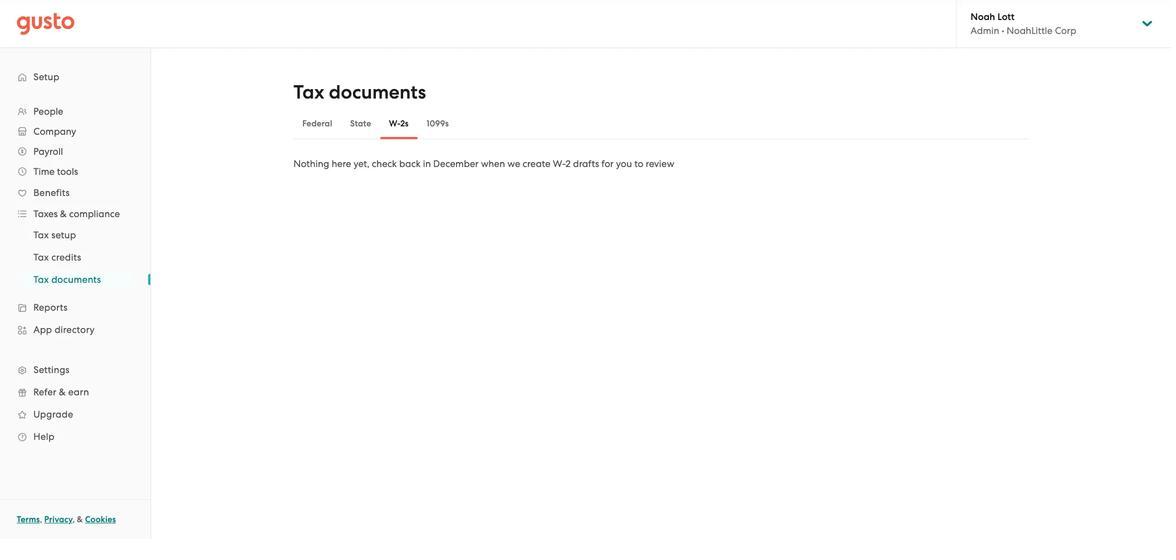 Task type: describe. For each thing, give the bounding box(es) containing it.
nothing here yet, check back in december when we create w-2 drafts for you to review
[[294, 158, 675, 169]]

0 vertical spatial documents
[[329, 81, 426, 104]]

terms , privacy , & cookies
[[17, 515, 116, 525]]

time tools button
[[11, 162, 139, 182]]

setup link
[[11, 67, 139, 87]]

help
[[33, 431, 55, 442]]

earn
[[68, 387, 89, 398]]

terms link
[[17, 515, 40, 525]]

2s
[[401, 119, 409, 129]]

noah
[[971, 11, 996, 23]]

terms
[[17, 515, 40, 525]]

tax setup
[[33, 230, 76, 241]]

december
[[433, 158, 479, 169]]

state button
[[341, 110, 380, 137]]

& for compliance
[[60, 208, 67, 220]]

& for earn
[[59, 387, 66, 398]]

to
[[635, 158, 644, 169]]

credits
[[51, 252, 81, 263]]

refer & earn link
[[11, 382, 139, 402]]

2 vertical spatial &
[[77, 515, 83, 525]]

settings link
[[11, 360, 139, 380]]

people button
[[11, 101, 139, 121]]

app directory link
[[11, 320, 139, 340]]

tax for tax credits link
[[33, 252, 49, 263]]

setup
[[33, 71, 59, 82]]

time
[[33, 166, 55, 177]]

tax setup link
[[20, 225, 139, 245]]

drafts
[[573, 158, 599, 169]]

compliance
[[69, 208, 120, 220]]

home image
[[17, 13, 75, 35]]

benefits link
[[11, 183, 139, 203]]

1099s
[[427, 119, 449, 129]]

w-2s button
[[380, 110, 418, 137]]

tools
[[57, 166, 78, 177]]

tax documents link
[[20, 270, 139, 290]]

upgrade link
[[11, 404, 139, 425]]

payroll
[[33, 146, 63, 157]]

upgrade
[[33, 409, 73, 420]]

check
[[372, 158, 397, 169]]

2
[[566, 158, 571, 169]]

•
[[1002, 25, 1005, 36]]

taxes & compliance button
[[11, 204, 139, 224]]

tax forms tab list
[[294, 108, 1029, 139]]

settings
[[33, 364, 70, 376]]

privacy link
[[44, 515, 73, 525]]

nothing
[[294, 158, 329, 169]]

tax up federal 'button'
[[294, 81, 324, 104]]

people
[[33, 106, 63, 117]]

review
[[646, 158, 675, 169]]

benefits
[[33, 187, 70, 198]]

w- inside button
[[389, 119, 401, 129]]



Task type: vqa. For each thing, say whether or not it's contained in the screenshot.
Notifications
no



Task type: locate. For each thing, give the bounding box(es) containing it.
tax documents up state
[[294, 81, 426, 104]]

yet,
[[354, 158, 370, 169]]

& inside refer & earn link
[[59, 387, 66, 398]]

refer & earn
[[33, 387, 89, 398]]

&
[[60, 208, 67, 220], [59, 387, 66, 398], [77, 515, 83, 525]]

tax down the tax credits
[[33, 274, 49, 285]]

w-2s
[[389, 119, 409, 129]]

documents up state
[[329, 81, 426, 104]]

noahlittle
[[1007, 25, 1053, 36]]

when
[[481, 158, 505, 169]]

0 vertical spatial &
[[60, 208, 67, 220]]

tax credits
[[33, 252, 81, 263]]

federal
[[303, 119, 332, 129]]

directory
[[55, 324, 95, 335]]

w- right state
[[389, 119, 401, 129]]

app directory
[[33, 324, 95, 335]]

company
[[33, 126, 76, 137]]

list containing tax setup
[[0, 224, 150, 291]]

tax for tax documents link
[[33, 274, 49, 285]]

reports link
[[11, 298, 139, 318]]

1099s button
[[418, 110, 458, 137]]

tax documents inside gusto navigation element
[[33, 274, 101, 285]]

lott
[[998, 11, 1015, 23]]

& inside taxes & compliance dropdown button
[[60, 208, 67, 220]]

0 horizontal spatial tax documents
[[33, 274, 101, 285]]

create
[[523, 158, 551, 169]]

app
[[33, 324, 52, 335]]

noah lott admin • noahlittle corp
[[971, 11, 1077, 36]]

1 horizontal spatial tax documents
[[294, 81, 426, 104]]

1 list from the top
[[0, 101, 150, 448]]

privacy
[[44, 515, 73, 525]]

, left cookies button
[[73, 515, 75, 525]]

0 horizontal spatial ,
[[40, 515, 42, 525]]

taxes & compliance
[[33, 208, 120, 220]]

0 vertical spatial tax documents
[[294, 81, 426, 104]]

, left 'privacy' link
[[40, 515, 42, 525]]

payroll button
[[11, 142, 139, 162]]

1 , from the left
[[40, 515, 42, 525]]

tax for tax setup link
[[33, 230, 49, 241]]

for
[[602, 158, 614, 169]]

gusto navigation element
[[0, 48, 150, 466]]

1 horizontal spatial documents
[[329, 81, 426, 104]]

1 vertical spatial &
[[59, 387, 66, 398]]

documents down tax credits link
[[51, 274, 101, 285]]

tax left credits
[[33, 252, 49, 263]]

we
[[508, 158, 521, 169]]

admin
[[971, 25, 1000, 36]]

in
[[423, 158, 431, 169]]

0 horizontal spatial w-
[[389, 119, 401, 129]]

documents inside tax documents link
[[51, 274, 101, 285]]

cookies button
[[85, 513, 116, 526]]

& right 'taxes'
[[60, 208, 67, 220]]

list
[[0, 101, 150, 448], [0, 224, 150, 291]]

1 horizontal spatial w-
[[553, 158, 566, 169]]

w-
[[389, 119, 401, 129], [553, 158, 566, 169]]

1 vertical spatial documents
[[51, 274, 101, 285]]

here
[[332, 158, 351, 169]]

& left earn
[[59, 387, 66, 398]]

1 vertical spatial tax documents
[[33, 274, 101, 285]]

federal button
[[294, 110, 341, 137]]

taxes
[[33, 208, 58, 220]]

reports
[[33, 302, 68, 313]]

tax documents down credits
[[33, 274, 101, 285]]

corp
[[1055, 25, 1077, 36]]

2 list from the top
[[0, 224, 150, 291]]

0 vertical spatial w-
[[389, 119, 401, 129]]

documents
[[329, 81, 426, 104], [51, 274, 101, 285]]

you
[[616, 158, 632, 169]]

state
[[350, 119, 371, 129]]

1 vertical spatial w-
[[553, 158, 566, 169]]

refer
[[33, 387, 56, 398]]

list containing people
[[0, 101, 150, 448]]

tax
[[294, 81, 324, 104], [33, 230, 49, 241], [33, 252, 49, 263], [33, 274, 49, 285]]

,
[[40, 515, 42, 525], [73, 515, 75, 525]]

back
[[399, 158, 421, 169]]

1 horizontal spatial ,
[[73, 515, 75, 525]]

help link
[[11, 427, 139, 447]]

tax down 'taxes'
[[33, 230, 49, 241]]

time tools
[[33, 166, 78, 177]]

tax credits link
[[20, 247, 139, 267]]

company button
[[11, 121, 139, 142]]

w- right create
[[553, 158, 566, 169]]

0 horizontal spatial documents
[[51, 274, 101, 285]]

setup
[[51, 230, 76, 241]]

cookies
[[85, 515, 116, 525]]

2 , from the left
[[73, 515, 75, 525]]

tax documents
[[294, 81, 426, 104], [33, 274, 101, 285]]

& left cookies button
[[77, 515, 83, 525]]



